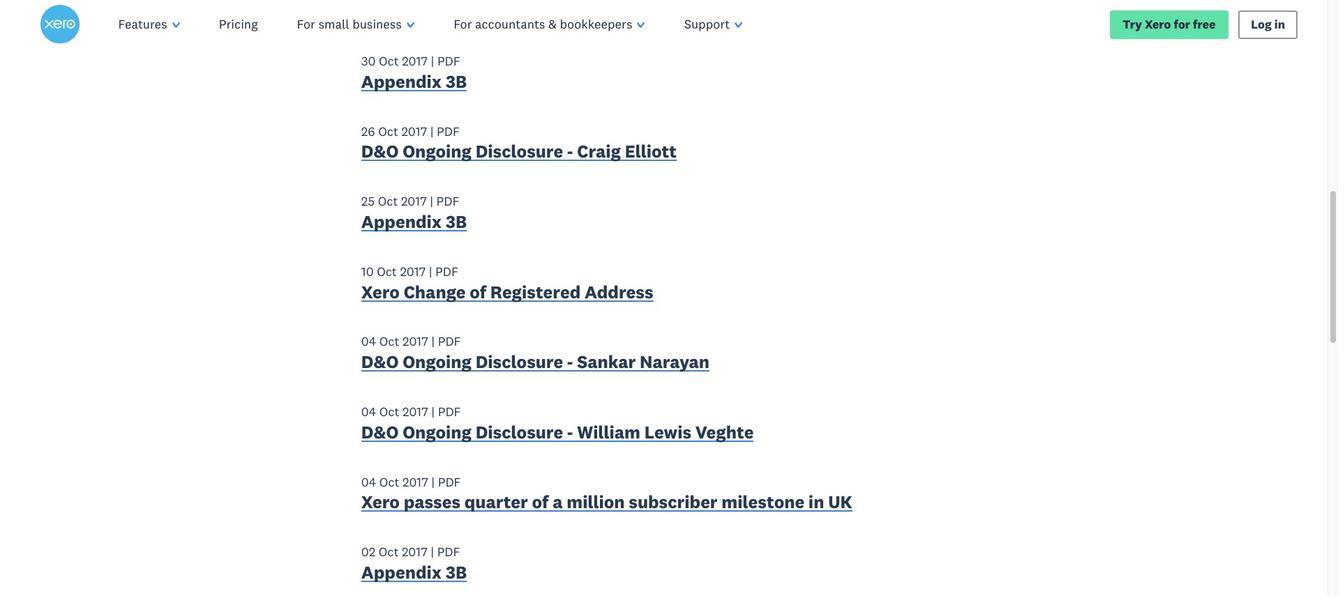 Task type: locate. For each thing, give the bounding box(es) containing it.
disclosure for william
[[476, 421, 563, 444]]

2017 inside the 04 oct 2017 | pdf d&o ongoing disclosure -  sankar narayan
[[403, 334, 428, 350]]

pdf inside 26 oct 2017 | pdf d&o ongoing disclosure - craig elliott
[[437, 123, 460, 139]]

appendix down 30
[[361, 70, 442, 93]]

04 for d&o ongoing disclosure - william lewis veghte
[[361, 404, 376, 420]]

2 vertical spatial xero
[[361, 492, 400, 514]]

2 vertical spatial appendix
[[361, 562, 442, 584]]

xero homepage image
[[40, 5, 79, 44]]

appendix down 25
[[361, 211, 442, 233]]

2 for from the left
[[454, 16, 472, 32]]

pdf for 04 oct 2017 | pdf d&o ongoing disclosure - william lewis veghte
[[438, 404, 461, 420]]

for inside dropdown button
[[297, 16, 315, 32]]

try xero for free link
[[1110, 10, 1229, 39]]

04 inside the 04 oct 2017 | pdf d&o ongoing disclosure -  sankar narayan
[[361, 334, 376, 350]]

pdf
[[438, 53, 460, 69], [437, 123, 460, 139], [437, 193, 460, 210], [436, 264, 459, 280], [438, 334, 461, 350], [438, 404, 461, 420], [438, 474, 461, 490], [437, 545, 460, 561]]

oct inside 04 oct 2017 | pdf xero passes quarter of a million subscriber milestone in uk
[[380, 474, 400, 490]]

appendix 3b link down 30
[[361, 70, 467, 96]]

d&o for d&o ongoing disclosure -  sankar narayan
[[361, 351, 399, 374]]

1 04 from the top
[[361, 334, 376, 350]]

|
[[431, 53, 434, 69], [430, 123, 434, 139], [430, 193, 433, 210], [429, 264, 432, 280], [432, 334, 435, 350], [432, 404, 435, 420], [432, 474, 435, 490], [431, 545, 434, 561]]

- inside the 04 oct 2017 | pdf d&o ongoing disclosure - william lewis veghte
[[567, 421, 573, 444]]

2 ongoing from the top
[[403, 141, 472, 163]]

xero change of registered address link
[[361, 281, 654, 307]]

4 - from the top
[[567, 421, 573, 444]]

pdf inside the 30 oct 2017 | pdf appendix 3b
[[438, 53, 460, 69]]

elliott
[[625, 0, 677, 22], [625, 141, 677, 163]]

2017 inside the 30 oct 2017 | pdf appendix 3b
[[402, 53, 428, 69]]

of left a
[[532, 492, 549, 514]]

ongoing
[[403, 0, 472, 22], [403, 141, 472, 163], [403, 351, 472, 374], [403, 421, 472, 444]]

2017 inside 26 oct 2017 | pdf d&o ongoing disclosure - craig elliott
[[402, 123, 427, 139]]

04 for xero passes quarter of a million subscriber milestone in uk
[[361, 474, 376, 490]]

for left the accountants in the left top of the page
[[454, 16, 472, 32]]

2 vertical spatial 04
[[361, 474, 376, 490]]

3 04 from the top
[[361, 474, 376, 490]]

pdf for 04 oct 2017 | pdf d&o ongoing disclosure -  sankar narayan
[[438, 334, 461, 350]]

1 vertical spatial appendix
[[361, 211, 442, 233]]

registered
[[491, 281, 581, 303]]

-
[[567, 0, 573, 22], [567, 141, 573, 163], [567, 351, 573, 374], [567, 421, 573, 444]]

d&o inside the 04 oct 2017 | pdf d&o ongoing disclosure -  sankar narayan
[[361, 351, 399, 374]]

pdf inside the 04 oct 2017 | pdf d&o ongoing disclosure - william lewis veghte
[[438, 404, 461, 420]]

for
[[297, 16, 315, 32], [454, 16, 472, 32]]

2017 for 25 oct 2017 | pdf appendix 3b
[[401, 193, 427, 210]]

3 appendix 3b link from the top
[[361, 562, 467, 587]]

0 vertical spatial 3b
[[446, 70, 467, 93]]

for accountants & bookkeepers button
[[434, 0, 665, 49]]

0 horizontal spatial of
[[470, 281, 487, 303]]

d&o ongoing disclosure - craig elliott link
[[361, 0, 677, 26], [361, 141, 677, 166]]

04 inside the 04 oct 2017 | pdf d&o ongoing disclosure - william lewis veghte
[[361, 404, 376, 420]]

04
[[361, 334, 376, 350], [361, 404, 376, 420], [361, 474, 376, 490]]

features button
[[99, 0, 199, 49]]

| inside the 30 oct 2017 | pdf appendix 3b
[[431, 53, 434, 69]]

craig
[[577, 0, 621, 22], [577, 141, 621, 163]]

for for for small business
[[297, 16, 315, 32]]

ongoing inside the 04 oct 2017 | pdf d&o ongoing disclosure - william lewis veghte
[[403, 421, 472, 444]]

2017 for 04 oct 2017 | pdf d&o ongoing disclosure - william lewis veghte
[[403, 404, 428, 420]]

1 d&o ongoing disclosure - craig elliott link from the top
[[361, 0, 677, 26]]

2017 inside 02 oct 2017 | pdf appendix 3b
[[402, 545, 428, 561]]

2017 inside 25 oct 2017 | pdf appendix 3b
[[401, 193, 427, 210]]

d&o inside 26 oct 2017 | pdf d&o ongoing disclosure - craig elliott
[[361, 141, 399, 163]]

2 04 from the top
[[361, 404, 376, 420]]

support
[[684, 16, 730, 32]]

d&o ongoing disclosure -  sankar narayan link
[[361, 351, 710, 377]]

3 disclosure from the top
[[476, 351, 563, 374]]

1 3b from the top
[[446, 70, 467, 93]]

appendix inside 25 oct 2017 | pdf appendix 3b
[[361, 211, 442, 233]]

appendix inside 02 oct 2017 | pdf appendix 3b
[[361, 562, 442, 584]]

0 vertical spatial d&o ongoing disclosure - craig elliott link
[[361, 0, 677, 26]]

0 vertical spatial elliott
[[625, 0, 677, 22]]

| for 25 oct 2017 | pdf appendix 3b
[[430, 193, 433, 210]]

4 disclosure from the top
[[476, 421, 563, 444]]

disclosure for sankar
[[476, 351, 563, 374]]

pdf inside 04 oct 2017 | pdf xero passes quarter of a million subscriber milestone in uk
[[438, 474, 461, 490]]

30
[[361, 53, 376, 69]]

lewis
[[645, 421, 692, 444]]

for left the small
[[297, 16, 315, 32]]

1 vertical spatial elliott
[[625, 141, 677, 163]]

oct inside 26 oct 2017 | pdf d&o ongoing disclosure - craig elliott
[[378, 123, 398, 139]]

2 appendix from the top
[[361, 211, 442, 233]]

try xero for free
[[1123, 16, 1216, 32]]

address
[[585, 281, 654, 303]]

xero inside 10 oct 2017 | pdf xero change of registered address
[[361, 281, 400, 303]]

oct
[[379, 53, 399, 69], [378, 123, 398, 139], [378, 193, 398, 210], [377, 264, 397, 280], [380, 334, 400, 350], [380, 404, 400, 420], [380, 474, 400, 490], [379, 545, 399, 561]]

1 vertical spatial appendix 3b link
[[361, 211, 467, 236]]

| inside the 04 oct 2017 | pdf d&o ongoing disclosure -  sankar narayan
[[432, 334, 435, 350]]

1 disclosure from the top
[[476, 0, 563, 22]]

1 vertical spatial craig
[[577, 141, 621, 163]]

pdf for 02 oct 2017 | pdf appendix 3b
[[437, 545, 460, 561]]

26 oct 2017 | pdf d&o ongoing disclosure - craig elliott
[[361, 123, 677, 163]]

| inside 25 oct 2017 | pdf appendix 3b
[[430, 193, 433, 210]]

1 vertical spatial of
[[532, 492, 549, 514]]

oct for 30 oct 2017 | pdf appendix 3b
[[379, 53, 399, 69]]

0 vertical spatial 04
[[361, 334, 376, 350]]

oct for 02 oct 2017 | pdf appendix 3b
[[379, 545, 399, 561]]

0 vertical spatial xero
[[1145, 16, 1172, 32]]

pdf inside 25 oct 2017 | pdf appendix 3b
[[437, 193, 460, 210]]

- inside the 04 oct 2017 | pdf d&o ongoing disclosure -  sankar narayan
[[567, 351, 573, 374]]

for inside dropdown button
[[454, 16, 472, 32]]

2017
[[402, 53, 428, 69], [402, 123, 427, 139], [401, 193, 427, 210], [400, 264, 426, 280], [403, 334, 428, 350], [403, 404, 428, 420], [403, 474, 428, 490], [402, 545, 428, 561]]

3 ongoing from the top
[[403, 351, 472, 374]]

| inside 26 oct 2017 | pdf d&o ongoing disclosure - craig elliott
[[430, 123, 434, 139]]

3b for 02 oct 2017 | pdf appendix 3b
[[446, 562, 467, 584]]

2017 for 04 oct 2017 | pdf xero passes quarter of a million subscriber milestone in uk
[[403, 474, 428, 490]]

for
[[1174, 16, 1191, 32]]

2017 inside 04 oct 2017 | pdf xero passes quarter of a million subscriber milestone in uk
[[403, 474, 428, 490]]

0 vertical spatial appendix
[[361, 70, 442, 93]]

in right the log
[[1275, 16, 1286, 32]]

0 horizontal spatial for
[[297, 16, 315, 32]]

1 horizontal spatial of
[[532, 492, 549, 514]]

in
[[1275, 16, 1286, 32], [809, 492, 825, 514]]

1 vertical spatial 04
[[361, 404, 376, 420]]

0 horizontal spatial in
[[809, 492, 825, 514]]

elliott inside 26 oct 2017 | pdf d&o ongoing disclosure - craig elliott
[[625, 141, 677, 163]]

oct inside the 04 oct 2017 | pdf d&o ongoing disclosure -  sankar narayan
[[380, 334, 400, 350]]

oct for 04 oct 2017 | pdf d&o ongoing disclosure -  sankar narayan
[[380, 334, 400, 350]]

1 appendix from the top
[[361, 70, 442, 93]]

04 oct 2017 | pdf d&o ongoing disclosure -  sankar narayan
[[361, 334, 710, 374]]

appendix 3b link down 02
[[361, 562, 467, 587]]

2 - from the top
[[567, 141, 573, 163]]

1 for from the left
[[297, 16, 315, 32]]

0 vertical spatial of
[[470, 281, 487, 303]]

3 d&o from the top
[[361, 351, 399, 374]]

disclosure inside the 04 oct 2017 | pdf d&o ongoing disclosure -  sankar narayan
[[476, 351, 563, 374]]

for accountants & bookkeepers
[[454, 16, 633, 32]]

2 d&o from the top
[[361, 141, 399, 163]]

pdf for 04 oct 2017 | pdf xero passes quarter of a million subscriber milestone in uk
[[438, 474, 461, 490]]

3b inside 02 oct 2017 | pdf appendix 3b
[[446, 562, 467, 584]]

4 d&o from the top
[[361, 421, 399, 444]]

0 vertical spatial in
[[1275, 16, 1286, 32]]

veghte
[[696, 421, 754, 444]]

milestone
[[722, 492, 805, 514]]

xero up 02
[[361, 492, 400, 514]]

oct inside the 04 oct 2017 | pdf d&o ongoing disclosure - william lewis veghte
[[380, 404, 400, 420]]

of right change
[[470, 281, 487, 303]]

1 vertical spatial d&o ongoing disclosure - craig elliott link
[[361, 141, 677, 166]]

| inside the 04 oct 2017 | pdf d&o ongoing disclosure - william lewis veghte
[[432, 404, 435, 420]]

4 ongoing from the top
[[403, 421, 472, 444]]

appendix 3b link down 25
[[361, 211, 467, 236]]

| inside 04 oct 2017 | pdf xero passes quarter of a million subscriber milestone in uk
[[432, 474, 435, 490]]

1 vertical spatial xero
[[361, 281, 400, 303]]

25
[[361, 193, 375, 210]]

| for 04 oct 2017 | pdf xero passes quarter of a million subscriber milestone in uk
[[432, 474, 435, 490]]

3b for 25 oct 2017 | pdf appendix 3b
[[446, 211, 467, 233]]

pdf inside the 04 oct 2017 | pdf d&o ongoing disclosure -  sankar narayan
[[438, 334, 461, 350]]

appendix inside the 30 oct 2017 | pdf appendix 3b
[[361, 70, 442, 93]]

features
[[118, 16, 167, 32]]

3 - from the top
[[567, 351, 573, 374]]

disclosure inside the 04 oct 2017 | pdf d&o ongoing disclosure - william lewis veghte
[[476, 421, 563, 444]]

2017 for 30 oct 2017 | pdf appendix 3b
[[402, 53, 428, 69]]

appendix 3b link for 30 oct 2017 | pdf appendix 3b
[[361, 70, 467, 96]]

- inside 26 oct 2017 | pdf d&o ongoing disclosure - craig elliott
[[567, 141, 573, 163]]

oct inside the 30 oct 2017 | pdf appendix 3b
[[379, 53, 399, 69]]

pricing link
[[199, 0, 277, 49]]

| inside 02 oct 2017 | pdf appendix 3b
[[431, 545, 434, 561]]

appendix for 02 oct 2017 | pdf appendix 3b
[[361, 562, 442, 584]]

xero inside 04 oct 2017 | pdf xero passes quarter of a million subscriber milestone in uk
[[361, 492, 400, 514]]

2017 for 10 oct 2017 | pdf xero change of registered address
[[400, 264, 426, 280]]

d&o inside the 04 oct 2017 | pdf d&o ongoing disclosure - william lewis veghte
[[361, 421, 399, 444]]

2 craig from the top
[[577, 141, 621, 163]]

3b inside 25 oct 2017 | pdf appendix 3b
[[446, 211, 467, 233]]

for small business button
[[277, 0, 434, 49]]

25 oct 2017 | pdf appendix 3b
[[361, 193, 467, 233]]

04 inside 04 oct 2017 | pdf xero passes quarter of a million subscriber milestone in uk
[[361, 474, 376, 490]]

26
[[361, 123, 375, 139]]

- for sankar
[[567, 351, 573, 374]]

2017 inside the 04 oct 2017 | pdf d&o ongoing disclosure - william lewis veghte
[[403, 404, 428, 420]]

ongoing inside the 04 oct 2017 | pdf d&o ongoing disclosure -  sankar narayan
[[403, 351, 472, 374]]

appendix for 25 oct 2017 | pdf appendix 3b
[[361, 211, 442, 233]]

million
[[567, 492, 625, 514]]

ongoing inside 26 oct 2017 | pdf d&o ongoing disclosure - craig elliott
[[403, 141, 472, 163]]

oct for 25 oct 2017 | pdf appendix 3b
[[378, 193, 398, 210]]

oct inside 25 oct 2017 | pdf appendix 3b
[[378, 193, 398, 210]]

04 oct 2017 | pdf xero passes quarter of a million subscriber milestone in uk
[[361, 474, 853, 514]]

xero left for on the right top
[[1145, 16, 1172, 32]]

appendix 3b link
[[361, 70, 467, 96], [361, 211, 467, 236], [361, 562, 467, 587]]

2 elliott from the top
[[625, 141, 677, 163]]

pdf inside 10 oct 2017 | pdf xero change of registered address
[[436, 264, 459, 280]]

oct for 04 oct 2017 | pdf xero passes quarter of a million subscriber milestone in uk
[[380, 474, 400, 490]]

william
[[577, 421, 641, 444]]

| inside 10 oct 2017 | pdf xero change of registered address
[[429, 264, 432, 280]]

- for william
[[567, 421, 573, 444]]

3 appendix from the top
[[361, 562, 442, 584]]

pdf inside 02 oct 2017 | pdf appendix 3b
[[437, 545, 460, 561]]

0 vertical spatial craig
[[577, 0, 621, 22]]

3 3b from the top
[[446, 562, 467, 584]]

2 vertical spatial 3b
[[446, 562, 467, 584]]

oct inside 02 oct 2017 | pdf appendix 3b
[[379, 545, 399, 561]]

of
[[470, 281, 487, 303], [532, 492, 549, 514]]

appendix 3b link for 25 oct 2017 | pdf appendix 3b
[[361, 211, 467, 236]]

1 horizontal spatial for
[[454, 16, 472, 32]]

2017 inside 10 oct 2017 | pdf xero change of registered address
[[400, 264, 426, 280]]

change
[[404, 281, 466, 303]]

disclosure inside 26 oct 2017 | pdf d&o ongoing disclosure - craig elliott
[[476, 141, 563, 163]]

1 horizontal spatial in
[[1275, 16, 1286, 32]]

oct inside 10 oct 2017 | pdf xero change of registered address
[[377, 264, 397, 280]]

3b inside the 30 oct 2017 | pdf appendix 3b
[[446, 70, 467, 93]]

appendix down 02
[[361, 562, 442, 584]]

3b
[[446, 70, 467, 93], [446, 211, 467, 233], [446, 562, 467, 584]]

1 vertical spatial 3b
[[446, 211, 467, 233]]

2 3b from the top
[[446, 211, 467, 233]]

appendix
[[361, 70, 442, 93], [361, 211, 442, 233], [361, 562, 442, 584]]

2 appendix 3b link from the top
[[361, 211, 467, 236]]

in left uk
[[809, 492, 825, 514]]

d&o for d&o ongoing disclosure - craig elliott
[[361, 141, 399, 163]]

xero
[[1145, 16, 1172, 32], [361, 281, 400, 303], [361, 492, 400, 514]]

disclosure
[[476, 0, 563, 22], [476, 141, 563, 163], [476, 351, 563, 374], [476, 421, 563, 444]]

xero down 10
[[361, 281, 400, 303]]

d&o
[[361, 0, 399, 22], [361, 141, 399, 163], [361, 351, 399, 374], [361, 421, 399, 444]]

2 disclosure from the top
[[476, 141, 563, 163]]

2 vertical spatial appendix 3b link
[[361, 562, 467, 587]]

of inside 10 oct 2017 | pdf xero change of registered address
[[470, 281, 487, 303]]

0 vertical spatial appendix 3b link
[[361, 70, 467, 96]]

1 vertical spatial in
[[809, 492, 825, 514]]

business
[[353, 16, 402, 32]]

of inside 04 oct 2017 | pdf xero passes quarter of a million subscriber milestone in uk
[[532, 492, 549, 514]]

1 appendix 3b link from the top
[[361, 70, 467, 96]]

ongoing for d&o ongoing disclosure - craig elliott
[[403, 141, 472, 163]]



Task type: describe. For each thing, give the bounding box(es) containing it.
1 ongoing from the top
[[403, 0, 472, 22]]

appendix 3b link for 02 oct 2017 | pdf appendix 3b
[[361, 562, 467, 587]]

xero for xero passes quarter of a million subscriber milestone in uk
[[361, 492, 400, 514]]

log in link
[[1239, 10, 1298, 39]]

| for 02 oct 2017 | pdf appendix 3b
[[431, 545, 434, 561]]

d&o ongoing disclosure - william lewis veghte link
[[361, 421, 754, 447]]

craig inside 26 oct 2017 | pdf d&o ongoing disclosure - craig elliott
[[577, 141, 621, 163]]

support button
[[665, 0, 762, 49]]

pricing
[[219, 16, 258, 32]]

appendix for 30 oct 2017 | pdf appendix 3b
[[361, 70, 442, 93]]

1 - from the top
[[567, 0, 573, 22]]

ongoing for d&o ongoing disclosure -  sankar narayan
[[403, 351, 472, 374]]

narayan
[[640, 351, 710, 374]]

oct for 26 oct 2017 | pdf d&o ongoing disclosure - craig elliott
[[378, 123, 398, 139]]

log
[[1252, 16, 1272, 32]]

| for 26 oct 2017 | pdf d&o ongoing disclosure - craig elliott
[[430, 123, 434, 139]]

2017 for 26 oct 2017 | pdf d&o ongoing disclosure - craig elliott
[[402, 123, 427, 139]]

04 oct 2017 | pdf d&o ongoing disclosure - william lewis veghte
[[361, 404, 754, 444]]

uk
[[829, 492, 853, 514]]

| for 04 oct 2017 | pdf d&o ongoing disclosure - william lewis veghte
[[432, 404, 435, 420]]

30 oct 2017 | pdf appendix 3b
[[361, 53, 467, 93]]

pdf for 26 oct 2017 | pdf d&o ongoing disclosure - craig elliott
[[437, 123, 460, 139]]

xero for xero change of registered address
[[361, 281, 400, 303]]

in inside 04 oct 2017 | pdf xero passes quarter of a million subscriber milestone in uk
[[809, 492, 825, 514]]

passes
[[404, 492, 461, 514]]

pdf for 30 oct 2017 | pdf appendix 3b
[[438, 53, 460, 69]]

| for 04 oct 2017 | pdf d&o ongoing disclosure -  sankar narayan
[[432, 334, 435, 350]]

| for 30 oct 2017 | pdf appendix 3b
[[431, 53, 434, 69]]

a
[[553, 492, 563, 514]]

02 oct 2017 | pdf appendix 3b
[[361, 545, 467, 584]]

3b for 30 oct 2017 | pdf appendix 3b
[[446, 70, 467, 93]]

10 oct 2017 | pdf xero change of registered address
[[361, 264, 654, 303]]

xero inside try xero for free link
[[1145, 16, 1172, 32]]

accountants
[[475, 16, 545, 32]]

small
[[319, 16, 349, 32]]

quarter
[[465, 492, 528, 514]]

1 d&o from the top
[[361, 0, 399, 22]]

d&o for d&o ongoing disclosure - william lewis veghte
[[361, 421, 399, 444]]

pdf for 10 oct 2017 | pdf xero change of registered address
[[436, 264, 459, 280]]

&
[[549, 16, 557, 32]]

d&o ongoing disclosure - craig elliott
[[361, 0, 677, 22]]

oct for 04 oct 2017 | pdf d&o ongoing disclosure - william lewis veghte
[[380, 404, 400, 420]]

sankar
[[577, 351, 636, 374]]

ongoing for d&o ongoing disclosure - william lewis veghte
[[403, 421, 472, 444]]

- for craig
[[567, 141, 573, 163]]

04 for d&o ongoing disclosure -  sankar narayan
[[361, 334, 376, 350]]

log in
[[1252, 16, 1286, 32]]

oct for 10 oct 2017 | pdf xero change of registered address
[[377, 264, 397, 280]]

try
[[1123, 16, 1143, 32]]

xero passes quarter of a million subscriber milestone in uk link
[[361, 492, 853, 517]]

free
[[1194, 16, 1216, 32]]

10
[[361, 264, 374, 280]]

subscriber
[[629, 492, 718, 514]]

bookkeepers
[[560, 16, 633, 32]]

02
[[361, 545, 376, 561]]

| for 10 oct 2017 | pdf xero change of registered address
[[429, 264, 432, 280]]

2 d&o ongoing disclosure - craig elliott link from the top
[[361, 141, 677, 166]]

2017 for 02 oct 2017 | pdf appendix 3b
[[402, 545, 428, 561]]

1 craig from the top
[[577, 0, 621, 22]]

for small business
[[297, 16, 402, 32]]

pdf for 25 oct 2017 | pdf appendix 3b
[[437, 193, 460, 210]]

disclosure for craig
[[476, 141, 563, 163]]

2017 for 04 oct 2017 | pdf d&o ongoing disclosure -  sankar narayan
[[403, 334, 428, 350]]

1 elliott from the top
[[625, 0, 677, 22]]

for for for accountants & bookkeepers
[[454, 16, 472, 32]]



Task type: vqa. For each thing, say whether or not it's contained in the screenshot.


